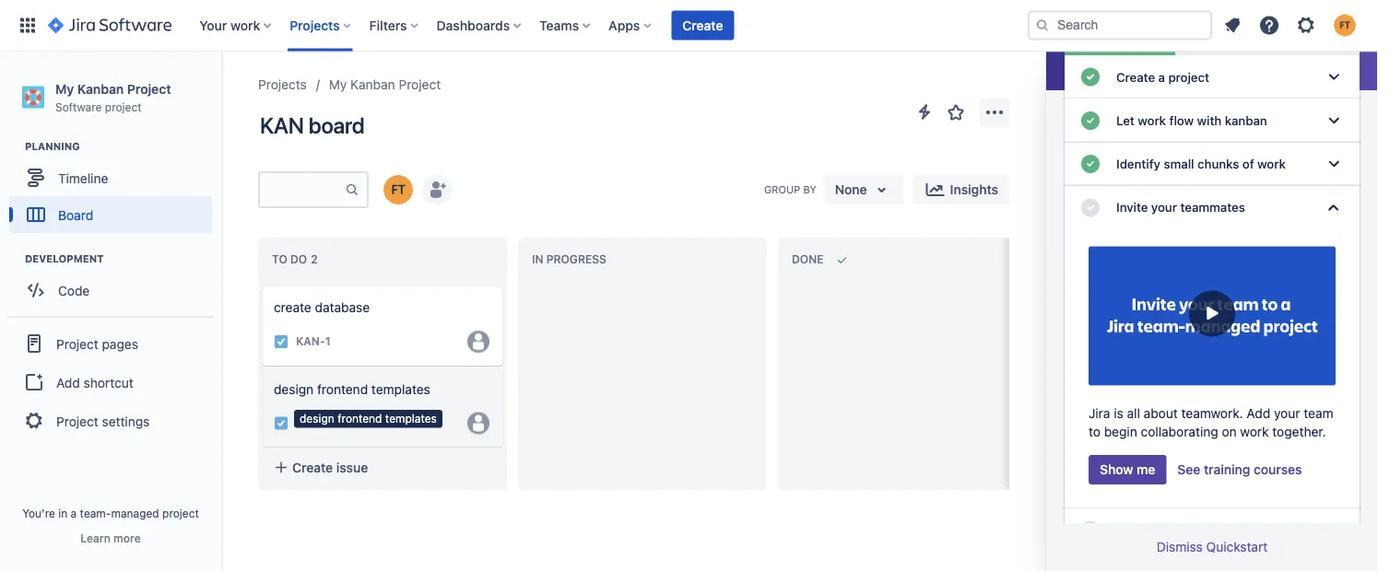 Task type: describe. For each thing, give the bounding box(es) containing it.
show me
[[1100, 462, 1156, 478]]

planning group
[[9, 139, 220, 239]]

my kanban project link
[[329, 74, 441, 96]]

timeline
[[58, 170, 108, 186]]

0 vertical spatial design
[[274, 382, 314, 397]]

notifications image
[[1222, 14, 1244, 36]]

dismiss quickstart
[[1157, 540, 1268, 555]]

insights button
[[914, 175, 1010, 205]]

development
[[25, 253, 104, 265]]

dashboards button
[[431, 11, 529, 40]]

show me button
[[1089, 456, 1167, 485]]

of
[[1243, 157, 1255, 172]]

in
[[58, 507, 68, 520]]

chevron image for identify small chunks of work
[[1323, 153, 1346, 175]]

dashboards
[[437, 18, 510, 33]]

teammates
[[1181, 200, 1246, 215]]

by
[[804, 184, 817, 196]]

work inside 'primary' element
[[231, 18, 260, 33]]

my kanban project
[[329, 77, 441, 92]]

is
[[1114, 406, 1124, 421]]

jira is all about teamwork. add your team to begin collaborating on work together.
[[1089, 406, 1334, 440]]

invite your teammates button
[[1065, 186, 1360, 230]]

to do
[[272, 253, 307, 266]]

project inside my kanban project software project
[[127, 81, 171, 96]]

all
[[1127, 406, 1141, 421]]

task image for design frontend templates
[[274, 416, 289, 431]]

identify
[[1117, 157, 1161, 172]]

show
[[1100, 462, 1134, 478]]

add inside jira is all about teamwork. add your team to begin collaborating on work together.
[[1247, 406, 1271, 421]]

1
[[325, 335, 331, 348]]

settings image
[[1296, 14, 1318, 36]]

add shortcut
[[56, 375, 133, 390]]

checked image
[[1080, 66, 1102, 88]]

3 chevron image from the top
[[1323, 520, 1346, 542]]

see training courses
[[1178, 462, 1303, 478]]

your work
[[199, 18, 260, 33]]

Search field
[[1028, 11, 1213, 40]]

kan board
[[260, 113, 365, 138]]

create for create issue
[[292, 460, 333, 475]]

play video image
[[1190, 291, 1236, 337]]

none button
[[824, 175, 904, 205]]

project inside my kanban project software project
[[105, 100, 142, 113]]

video poster image
[[1089, 239, 1336, 394]]

on
[[1222, 425, 1237, 440]]

training
[[1204, 462, 1251, 478]]

identify small chunks of work button
[[1065, 142, 1360, 186]]

kan- for design
[[296, 417, 325, 430]]

chunks
[[1198, 157, 1240, 172]]

development group
[[9, 252, 220, 315]]

board
[[309, 113, 365, 138]]

create
[[274, 300, 311, 315]]

work right of
[[1258, 157, 1286, 172]]

invite
[[1117, 200, 1149, 215]]

about
[[1144, 406, 1178, 421]]

design inside tooltip
[[300, 413, 335, 426]]

done
[[792, 253, 824, 266]]

primary element
[[11, 0, 1028, 51]]

automations menu button icon image
[[914, 101, 936, 123]]

team-
[[80, 507, 111, 520]]

create column image
[[1042, 242, 1064, 264]]

insights image
[[925, 179, 947, 201]]

me
[[1137, 462, 1156, 478]]

kan
[[260, 113, 304, 138]]

project down add shortcut
[[56, 414, 98, 429]]

project pages
[[56, 336, 138, 352]]

group by
[[764, 184, 817, 196]]

you're
[[22, 507, 55, 520]]

project pages link
[[7, 324, 214, 364]]

development image
[[3, 248, 25, 270]]

timeline link
[[9, 160, 212, 197]]

in
[[532, 253, 544, 266]]

star kan board image
[[945, 101, 967, 124]]

group
[[764, 184, 801, 196]]

database
[[315, 300, 370, 315]]

settings
[[102, 414, 150, 429]]

code
[[58, 283, 90, 298]]

your profile and settings image
[[1334, 14, 1357, 36]]

add people image
[[426, 179, 448, 201]]

create for create a project
[[1117, 70, 1156, 84]]

let work flow with kanban button
[[1065, 99, 1360, 142]]

project inside dropdown button
[[1169, 70, 1210, 84]]

4 checked image from the top
[[1080, 520, 1102, 542]]

project settings
[[56, 414, 150, 429]]

work right let
[[1138, 113, 1167, 128]]

flow
[[1170, 113, 1194, 128]]

templates inside "design frontend templates" tooltip
[[385, 413, 437, 426]]

banner containing your work
[[0, 0, 1379, 52]]

together.
[[1273, 425, 1327, 440]]

0 vertical spatial frontend
[[317, 382, 368, 397]]

to
[[1089, 425, 1101, 440]]

dismiss
[[1157, 540, 1203, 555]]

add inside button
[[56, 375, 80, 390]]



Task type: vqa. For each thing, say whether or not it's contained in the screenshot.
Work within Jira is all about teamwork. Add your team to begin collaborating on work together.
yes



Task type: locate. For each thing, give the bounding box(es) containing it.
project right the managed
[[162, 507, 199, 520]]

courses
[[1254, 462, 1303, 478]]

projects button
[[284, 11, 358, 40]]

checked image inside 'let work flow with kanban' dropdown button
[[1080, 110, 1102, 132]]

templates up "design frontend templates" tooltip on the bottom
[[372, 382, 431, 397]]

sidebar navigation image
[[201, 74, 242, 111]]

create for create
[[683, 18, 723, 33]]

create button
[[672, 11, 735, 40]]

funky town image
[[384, 175, 413, 205]]

chevron image right of
[[1323, 153, 1346, 175]]

jira software image
[[48, 14, 172, 36], [48, 14, 172, 36]]

project
[[399, 77, 441, 92], [127, 81, 171, 96], [56, 336, 98, 352], [56, 414, 98, 429]]

work inside jira is all about teamwork. add your team to begin collaborating on work together.
[[1241, 425, 1270, 440]]

kan- up create issue
[[296, 417, 325, 430]]

checked image down show
[[1080, 520, 1102, 542]]

checked image left invite
[[1080, 197, 1102, 219]]

a up let work flow with kanban
[[1159, 70, 1166, 84]]

kanban inside my kanban project software project
[[77, 81, 124, 96]]

0 vertical spatial design frontend templates
[[274, 382, 431, 397]]

create a project
[[1117, 70, 1210, 84]]

chevron image inside 'let work flow with kanban' dropdown button
[[1323, 110, 1346, 132]]

Search this board text field
[[260, 173, 345, 207]]

with
[[1198, 113, 1222, 128]]

create issue
[[292, 460, 368, 475]]

learn
[[81, 532, 111, 545]]

create database
[[274, 300, 370, 315]]

your
[[199, 18, 227, 33]]

chevron image inside identify small chunks of work dropdown button
[[1323, 153, 1346, 175]]

1 horizontal spatial project
[[162, 507, 199, 520]]

your right invite
[[1152, 200, 1178, 215]]

create issue image down create at the bottom left of the page
[[252, 357, 274, 379]]

chevron image for let work flow with kanban
[[1323, 110, 1346, 132]]

kan-1
[[296, 335, 331, 348]]

my for my kanban project software project
[[55, 81, 74, 96]]

templates up create issue button
[[385, 413, 437, 426]]

0 vertical spatial chevron image
[[1323, 110, 1346, 132]]

1 vertical spatial chevron image
[[1323, 197, 1346, 219]]

add left shortcut
[[56, 375, 80, 390]]

task image left kan-2 link
[[274, 416, 289, 431]]

1 vertical spatial chevron image
[[1323, 153, 1346, 175]]

my up software
[[55, 81, 74, 96]]

1 horizontal spatial kanban
[[351, 77, 395, 92]]

projects for projects popup button
[[290, 18, 340, 33]]

1 vertical spatial kan-
[[296, 417, 325, 430]]

kanban for my kanban project
[[351, 77, 395, 92]]

1 vertical spatial unassigned image
[[468, 413, 490, 435]]

projects up projects 'link'
[[290, 18, 340, 33]]

kan- down create database
[[296, 335, 325, 348]]

0 vertical spatial templates
[[372, 382, 431, 397]]

board
[[58, 207, 93, 223]]

project settings link
[[7, 401, 214, 442]]

chevron image inside the invite your teammates dropdown button
[[1323, 197, 1346, 219]]

managed
[[111, 507, 159, 520]]

templates
[[372, 382, 431, 397], [385, 413, 437, 426]]

invite your teammates
[[1117, 200, 1246, 215]]

progress
[[547, 253, 607, 266]]

apps
[[609, 18, 640, 33]]

checked image for identify
[[1080, 153, 1102, 175]]

1 vertical spatial your
[[1275, 406, 1301, 421]]

teams button
[[534, 11, 598, 40]]

a inside create a project dropdown button
[[1159, 70, 1166, 84]]

my kanban project software project
[[55, 81, 171, 113]]

2 kan- from the top
[[296, 417, 325, 430]]

help image
[[1259, 14, 1281, 36]]

planning image
[[3, 136, 25, 158]]

small
[[1164, 157, 1195, 172]]

code link
[[9, 272, 212, 309]]

work
[[231, 18, 260, 33], [1138, 113, 1167, 128], [1258, 157, 1286, 172], [1241, 425, 1270, 440]]

1 vertical spatial templates
[[385, 413, 437, 426]]

kanban up software
[[77, 81, 124, 96]]

chevron image
[[1323, 66, 1346, 88], [1323, 197, 1346, 219], [1323, 520, 1346, 542]]

design frontend templates inside "design frontend templates" tooltip
[[300, 413, 437, 426]]

work right your
[[231, 18, 260, 33]]

my
[[329, 77, 347, 92], [55, 81, 74, 96]]

create inside button
[[292, 460, 333, 475]]

add right teamwork.
[[1247, 406, 1271, 421]]

0 horizontal spatial kanban
[[77, 81, 124, 96]]

create issue image for create database
[[252, 275, 274, 297]]

create issue image for design frontend templates
[[252, 357, 274, 379]]

design frontend templates tooltip
[[294, 410, 443, 428]]

design frontend templates up "design frontend templates" tooltip on the bottom
[[274, 382, 431, 397]]

create up let
[[1117, 70, 1156, 84]]

issue
[[336, 460, 368, 475]]

kanban up board
[[351, 77, 395, 92]]

search image
[[1036, 18, 1050, 33]]

1 vertical spatial create
[[1117, 70, 1156, 84]]

collaborating
[[1141, 425, 1219, 440]]

unassigned image
[[468, 331, 490, 353], [468, 413, 490, 435]]

you're in a team-managed project
[[22, 507, 199, 520]]

1 horizontal spatial a
[[1159, 70, 1166, 84]]

checked image left identify
[[1080, 153, 1102, 175]]

projects inside popup button
[[290, 18, 340, 33]]

a
[[1159, 70, 1166, 84], [71, 507, 77, 520]]

chevron image inside create a project dropdown button
[[1323, 66, 1346, 88]]

create left issue
[[292, 460, 333, 475]]

more image
[[984, 101, 1006, 124]]

2 horizontal spatial project
[[1169, 70, 1210, 84]]

create issue image
[[252, 275, 274, 297], [252, 357, 274, 379]]

1 chevron image from the top
[[1323, 110, 1346, 132]]

checked image for invite
[[1080, 197, 1102, 219]]

banner
[[0, 0, 1379, 52]]

do
[[290, 253, 307, 266]]

kan-
[[296, 335, 325, 348], [296, 417, 325, 430]]

create inside button
[[683, 18, 723, 33]]

2 vertical spatial chevron image
[[1323, 520, 1346, 542]]

add shortcut button
[[7, 364, 214, 401]]

1 vertical spatial projects
[[258, 77, 307, 92]]

work right on
[[1241, 425, 1270, 440]]

design frontend templates
[[274, 382, 431, 397], [300, 413, 437, 426]]

your up 'together.'
[[1275, 406, 1301, 421]]

kan-1 link
[[296, 334, 331, 350]]

2 horizontal spatial create
[[1117, 70, 1156, 84]]

planning
[[25, 141, 80, 153]]

learn more button
[[81, 531, 141, 546]]

1 task image from the top
[[274, 335, 289, 349]]

2 task image from the top
[[274, 416, 289, 431]]

chevron image for invite your teammates
[[1323, 197, 1346, 219]]

1 vertical spatial task image
[[274, 416, 289, 431]]

begin
[[1105, 425, 1138, 440]]

software
[[55, 100, 102, 113]]

2 checked image from the top
[[1080, 153, 1102, 175]]

jira
[[1089, 406, 1111, 421]]

more
[[114, 532, 141, 545]]

shortcut
[[84, 375, 133, 390]]

1 horizontal spatial my
[[329, 77, 347, 92]]

1 kan- from the top
[[296, 335, 325, 348]]

1 horizontal spatial your
[[1275, 406, 1301, 421]]

checked image for let
[[1080, 110, 1102, 132]]

frontend up 2
[[317, 382, 368, 397]]

learn more
[[81, 532, 141, 545]]

project up let work flow with kanban
[[1169, 70, 1210, 84]]

identify small chunks of work
[[1117, 157, 1286, 172]]

pages
[[102, 336, 138, 352]]

your
[[1152, 200, 1178, 215], [1275, 406, 1301, 421]]

projects for projects 'link'
[[258, 77, 307, 92]]

kan- for create
[[296, 335, 325, 348]]

2 chevron image from the top
[[1323, 153, 1346, 175]]

1 vertical spatial design
[[300, 413, 335, 426]]

my inside my kanban project software project
[[55, 81, 74, 96]]

0 horizontal spatial add
[[56, 375, 80, 390]]

projects up kan
[[258, 77, 307, 92]]

my for my kanban project
[[329, 77, 347, 92]]

projects
[[290, 18, 340, 33], [258, 77, 307, 92]]

1 checked image from the top
[[1080, 110, 1102, 132]]

chevron image
[[1323, 110, 1346, 132], [1323, 153, 1346, 175]]

chevron image right kanban
[[1323, 110, 1346, 132]]

frontend inside "design frontend templates" tooltip
[[338, 413, 382, 426]]

task image
[[274, 335, 289, 349], [274, 416, 289, 431]]

1 vertical spatial a
[[71, 507, 77, 520]]

your work button
[[194, 11, 279, 40]]

kanban
[[351, 77, 395, 92], [77, 81, 124, 96]]

2 unassigned image from the top
[[468, 413, 490, 435]]

filters
[[369, 18, 407, 33]]

team
[[1304, 406, 1334, 421]]

kan-2
[[296, 417, 332, 430]]

project down filters popup button
[[399, 77, 441, 92]]

my up board
[[329, 77, 347, 92]]

1 vertical spatial design frontend templates
[[300, 413, 437, 426]]

design up kan-2
[[274, 382, 314, 397]]

create right 'apps' popup button
[[683, 18, 723, 33]]

1 create issue image from the top
[[252, 275, 274, 297]]

insights
[[950, 182, 999, 197]]

teams
[[540, 18, 579, 33]]

board link
[[9, 197, 212, 234]]

group containing project pages
[[7, 317, 214, 447]]

your inside dropdown button
[[1152, 200, 1178, 215]]

to
[[272, 253, 287, 266]]

1 chevron image from the top
[[1323, 66, 1346, 88]]

a right in at the left bottom of the page
[[71, 507, 77, 520]]

none
[[835, 182, 867, 197]]

let work flow with kanban
[[1117, 113, 1268, 128]]

0 vertical spatial your
[[1152, 200, 1178, 215]]

project up add shortcut
[[56, 336, 98, 352]]

0 vertical spatial add
[[56, 375, 80, 390]]

progress bar
[[1065, 46, 1360, 55]]

2 chevron image from the top
[[1323, 197, 1346, 219]]

kan-2 link
[[296, 416, 332, 432]]

project left sidebar navigation image
[[127, 81, 171, 96]]

see training courses link
[[1176, 456, 1305, 485]]

0 vertical spatial create
[[683, 18, 723, 33]]

checked image
[[1080, 110, 1102, 132], [1080, 153, 1102, 175], [1080, 197, 1102, 219], [1080, 520, 1102, 542]]

1 horizontal spatial add
[[1247, 406, 1271, 421]]

0 vertical spatial task image
[[274, 335, 289, 349]]

1 vertical spatial frontend
[[338, 413, 382, 426]]

0 vertical spatial a
[[1159, 70, 1166, 84]]

play invite your teammates video image
[[1089, 239, 1336, 394]]

projects link
[[258, 74, 307, 96]]

create inside dropdown button
[[1117, 70, 1156, 84]]

1 vertical spatial project
[[105, 100, 142, 113]]

in progress
[[532, 253, 607, 266]]

checked image left let
[[1080, 110, 1102, 132]]

create issue image down the to
[[252, 275, 274, 297]]

task image for create database
[[274, 335, 289, 349]]

3 checked image from the top
[[1080, 197, 1102, 219]]

1 unassigned image from the top
[[468, 331, 490, 353]]

0 horizontal spatial a
[[71, 507, 77, 520]]

1 vertical spatial create issue image
[[252, 357, 274, 379]]

0 horizontal spatial create
[[292, 460, 333, 475]]

2 create issue image from the top
[[252, 357, 274, 379]]

let
[[1117, 113, 1135, 128]]

project right software
[[105, 100, 142, 113]]

frontend right 2
[[338, 413, 382, 426]]

group
[[7, 317, 214, 447]]

kanban for my kanban project software project
[[77, 81, 124, 96]]

0 horizontal spatial project
[[105, 100, 142, 113]]

task image left kan-1 link
[[274, 335, 289, 349]]

dismiss quickstart link
[[1157, 540, 1268, 555]]

to do element
[[272, 253, 321, 266]]

0 horizontal spatial your
[[1152, 200, 1178, 215]]

see
[[1178, 462, 1201, 478]]

1 horizontal spatial create
[[683, 18, 723, 33]]

add
[[56, 375, 80, 390], [1247, 406, 1271, 421]]

0 vertical spatial chevron image
[[1323, 66, 1346, 88]]

1 vertical spatial add
[[1247, 406, 1271, 421]]

0 vertical spatial unassigned image
[[468, 331, 490, 353]]

0 vertical spatial projects
[[290, 18, 340, 33]]

2 vertical spatial create
[[292, 460, 333, 475]]

0 vertical spatial kan-
[[296, 335, 325, 348]]

your inside jira is all about teamwork. add your team to begin collaborating on work together.
[[1275, 406, 1301, 421]]

create a project button
[[1065, 55, 1360, 99]]

frontend
[[317, 382, 368, 397], [338, 413, 382, 426]]

kanban
[[1225, 113, 1268, 128]]

0 vertical spatial create issue image
[[252, 275, 274, 297]]

0 horizontal spatial my
[[55, 81, 74, 96]]

quickstart
[[1207, 540, 1268, 555]]

create issue button
[[263, 452, 503, 485]]

teamwork.
[[1182, 406, 1244, 421]]

design frontend templates up create issue button
[[300, 413, 437, 426]]

checked image inside identify small chunks of work dropdown button
[[1080, 153, 1102, 175]]

0 vertical spatial project
[[1169, 70, 1210, 84]]

design up create issue
[[300, 413, 335, 426]]

2 vertical spatial project
[[162, 507, 199, 520]]

filters button
[[364, 11, 426, 40]]

appswitcher icon image
[[17, 14, 39, 36]]

chevron image for create a project
[[1323, 66, 1346, 88]]

apps button
[[603, 11, 659, 40]]



